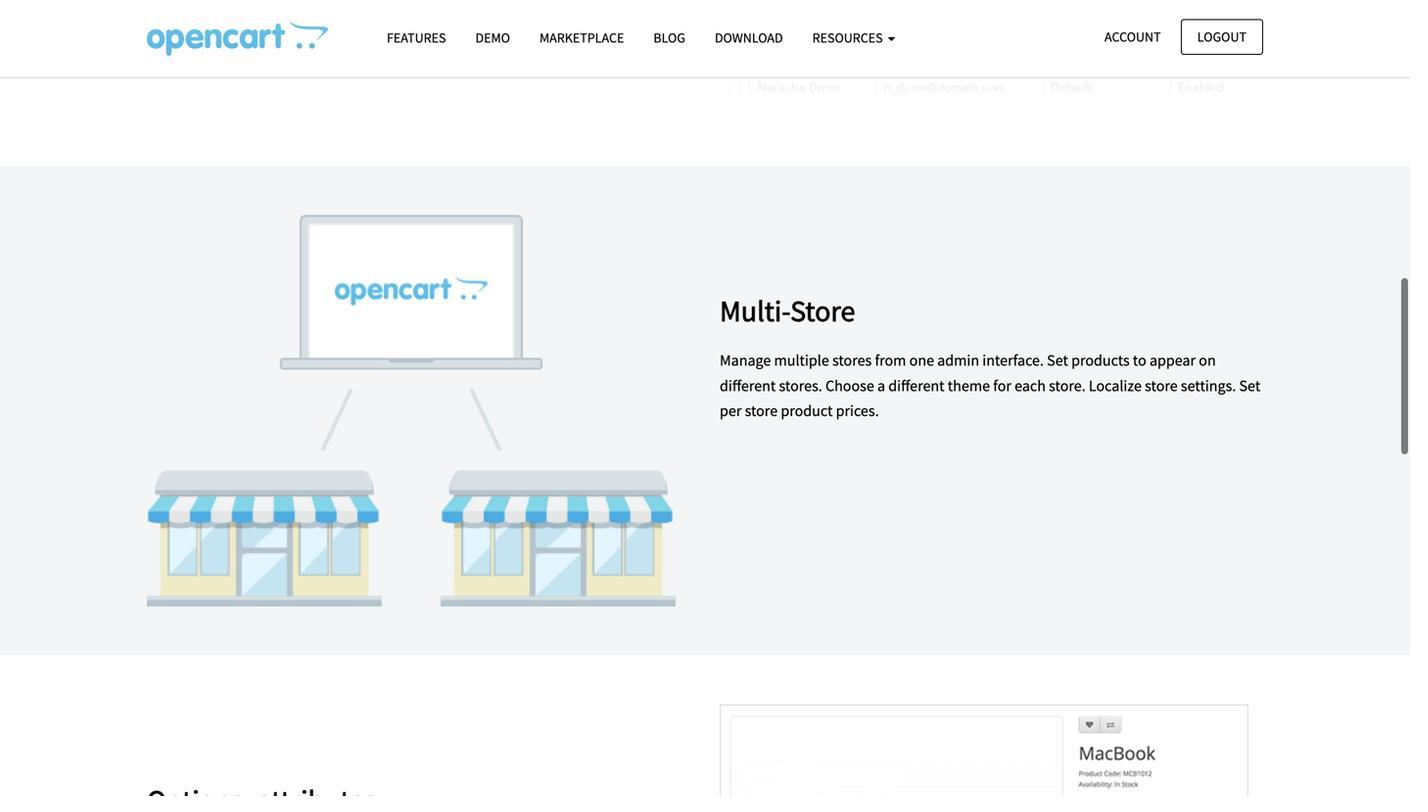 Task type: describe. For each thing, give the bounding box(es) containing it.
one
[[910, 351, 935, 370]]

store.
[[1049, 376, 1086, 396]]

account
[[1105, 28, 1161, 46]]

admin
[[938, 351, 980, 370]]

products
[[1072, 351, 1130, 370]]

demo
[[476, 29, 510, 47]]

to
[[1133, 351, 1147, 370]]

opencart - features image
[[147, 21, 328, 56]]

stores
[[833, 351, 872, 370]]

account link
[[1088, 19, 1178, 55]]

logout link
[[1181, 19, 1264, 55]]

logout
[[1198, 28, 1247, 46]]

multiple
[[774, 351, 830, 370]]

localize
[[1089, 376, 1142, 396]]

blog
[[654, 29, 686, 47]]

appear
[[1150, 351, 1196, 370]]

stores.
[[779, 376, 823, 396]]

user management image
[[720, 0, 1249, 117]]

from
[[875, 351, 907, 370]]

1 different from the left
[[720, 376, 776, 396]]

on
[[1199, 351, 1216, 370]]

interface.
[[983, 351, 1044, 370]]

for
[[994, 376, 1012, 396]]

prices.
[[836, 401, 879, 421]]

0 vertical spatial store
[[1145, 376, 1178, 396]]

product
[[781, 401, 833, 421]]



Task type: vqa. For each thing, say whether or not it's contained in the screenshot.
stores.
yes



Task type: locate. For each thing, give the bounding box(es) containing it.
theme
[[948, 376, 990, 396]]

multi store image
[[147, 215, 676, 607]]

resources link
[[798, 21, 911, 55]]

different
[[720, 376, 776, 396], [889, 376, 945, 396]]

set
[[1047, 351, 1069, 370], [1240, 376, 1261, 396]]

demo link
[[461, 21, 525, 55]]

features link
[[372, 21, 461, 55]]

marketplace link
[[525, 21, 639, 55]]

1 vertical spatial set
[[1240, 376, 1261, 396]]

1 horizontal spatial set
[[1240, 376, 1261, 396]]

different down the one
[[889, 376, 945, 396]]

manage multiple stores from one admin interface. set products to appear on different stores. choose a different theme for each store. localize store settings. set per store product prices.
[[720, 351, 1261, 421]]

multi-store
[[720, 293, 856, 329]]

set up store.
[[1047, 351, 1069, 370]]

manage
[[720, 351, 771, 370]]

0 horizontal spatial store
[[745, 401, 778, 421]]

0 horizontal spatial set
[[1047, 351, 1069, 370]]

0 vertical spatial set
[[1047, 351, 1069, 370]]

store right per
[[745, 401, 778, 421]]

options, attributes image
[[720, 705, 1249, 796]]

resources
[[813, 29, 886, 47]]

marketplace
[[540, 29, 624, 47]]

multi-
[[720, 293, 791, 329]]

1 horizontal spatial different
[[889, 376, 945, 396]]

set right settings.
[[1240, 376, 1261, 396]]

2 different from the left
[[889, 376, 945, 396]]

per
[[720, 401, 742, 421]]

download
[[715, 29, 783, 47]]

1 horizontal spatial store
[[1145, 376, 1178, 396]]

each
[[1015, 376, 1046, 396]]

store
[[1145, 376, 1178, 396], [745, 401, 778, 421]]

1 vertical spatial store
[[745, 401, 778, 421]]

store down appear
[[1145, 376, 1178, 396]]

different down manage
[[720, 376, 776, 396]]

settings.
[[1181, 376, 1237, 396]]

choose
[[826, 376, 875, 396]]

download link
[[700, 21, 798, 55]]

blog link
[[639, 21, 700, 55]]

store
[[791, 293, 856, 329]]

features
[[387, 29, 446, 47]]

0 horizontal spatial different
[[720, 376, 776, 396]]

a
[[878, 376, 886, 396]]



